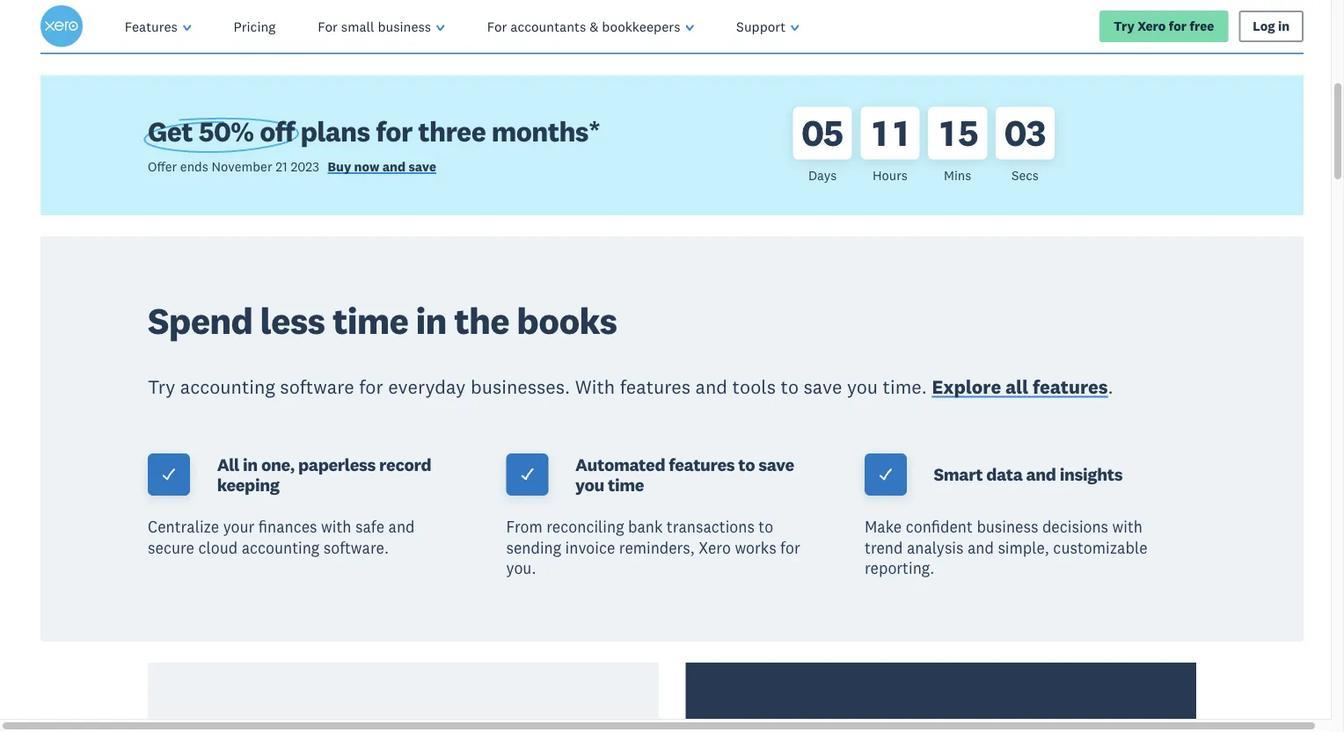 Task type: vqa. For each thing, say whether or not it's contained in the screenshot.
months*
yes



Task type: describe. For each thing, give the bounding box(es) containing it.
&
[[590, 18, 599, 35]]

secs
[[1012, 168, 1039, 184]]

features right with
[[620, 375, 691, 400]]

get 50% off
[[148, 114, 295, 149]]

and inside make confident business decisions with trend analysis and simple, customizable reporting.
[[968, 538, 994, 558]]

1 for 1 5
[[940, 110, 954, 156]]

automated features to save you time
[[575, 454, 794, 496]]

log in link
[[1239, 11, 1304, 42]]

plans for three months*
[[295, 114, 600, 149]]

support
[[736, 18, 786, 35]]

0 vertical spatial to
[[781, 375, 799, 400]]

free
[[1190, 18, 1214, 34]]

xero inside from reconciling bank transactions to sending invoice reminders, xero works for you.
[[699, 538, 731, 558]]

secure
[[148, 538, 194, 558]]

0 vertical spatial time
[[332, 298, 408, 344]]

50%
[[199, 114, 254, 149]]

a xero user decorating a cake with blue icing. social proof badges surrounding the circular image. image
[[686, 0, 1304, 54]]

0 for 3
[[1004, 110, 1026, 156]]

save inside automated features to save you time
[[759, 454, 794, 476]]

you.
[[506, 559, 536, 578]]

plans
[[300, 114, 370, 149]]

try xero for free link
[[1100, 11, 1228, 42]]

trend
[[865, 538, 903, 558]]

business for confident
[[977, 518, 1039, 537]]

1 for 1 1
[[873, 110, 886, 156]]

one,
[[261, 454, 295, 476]]

and inside centralize your finances with safe and secure cloud accounting software.
[[388, 518, 415, 537]]

2 1 from the left
[[894, 110, 908, 156]]

explore
[[932, 375, 1001, 400]]

and right data
[[1026, 464, 1056, 486]]

1 vertical spatial save
[[804, 375, 842, 400]]

works
[[735, 538, 777, 558]]

spend less time in the books
[[148, 298, 617, 344]]

all
[[1006, 375, 1029, 400]]

record
[[379, 454, 431, 476]]

reporting.
[[865, 559, 935, 578]]

for for for small business
[[318, 18, 338, 35]]

.
[[1108, 375, 1114, 400]]

small
[[341, 18, 374, 35]]

hours
[[873, 168, 908, 184]]

features inside automated features to save you time
[[669, 454, 735, 476]]

finances
[[259, 518, 317, 537]]

all
[[217, 454, 239, 476]]

1 5
[[940, 110, 978, 156]]

21
[[276, 158, 287, 175]]

features button
[[104, 0, 212, 53]]

now
[[354, 158, 380, 175]]

accountants
[[511, 18, 586, 35]]

log in
[[1253, 18, 1290, 34]]

three
[[418, 114, 486, 149]]

simple,
[[998, 538, 1049, 558]]

safe
[[355, 518, 384, 537]]

0 3
[[1004, 110, 1046, 156]]

invoice
[[565, 538, 615, 558]]

bookkeepers
[[602, 18, 681, 35]]

to inside automated features to save you time
[[738, 454, 755, 476]]

decisions
[[1042, 518, 1109, 537]]

try xero for free
[[1114, 18, 1214, 34]]

the
[[454, 298, 509, 344]]

1 1
[[873, 110, 908, 156]]

tools
[[732, 375, 776, 400]]

for inside the try xero for free link
[[1169, 18, 1187, 34]]

and left tools
[[695, 375, 728, 400]]

time inside automated features to save you time
[[608, 474, 644, 496]]

buy now and save link
[[328, 158, 436, 178]]

buy
[[328, 158, 351, 175]]

november
[[212, 158, 272, 175]]

confident
[[906, 518, 973, 537]]

smart
[[934, 464, 983, 486]]

customizable
[[1053, 538, 1148, 558]]

xero homepage image
[[40, 5, 83, 48]]

for accountants & bookkeepers button
[[466, 0, 715, 53]]

5 for 0 5
[[823, 110, 843, 156]]

books
[[517, 298, 617, 344]]



Task type: locate. For each thing, give the bounding box(es) containing it.
save
[[409, 158, 436, 175], [804, 375, 842, 400], [759, 454, 794, 476]]

0 vertical spatial accounting
[[180, 375, 275, 400]]

centralize
[[148, 518, 219, 537]]

business
[[378, 18, 431, 35], [977, 518, 1039, 537]]

to up transactions at the bottom of the page
[[738, 454, 755, 476]]

transactions
[[667, 518, 755, 537]]

off
[[260, 114, 295, 149]]

5 up days at right top
[[823, 110, 843, 156]]

2 horizontal spatial to
[[781, 375, 799, 400]]

0 horizontal spatial with
[[321, 518, 351, 537]]

you left time.
[[847, 375, 878, 400]]

analysis
[[907, 538, 964, 558]]

you
[[847, 375, 878, 400], [575, 474, 604, 496]]

paperless
[[298, 454, 376, 476]]

0 horizontal spatial 1
[[873, 110, 886, 156]]

1 horizontal spatial try
[[1114, 18, 1135, 34]]

1 vertical spatial xero
[[699, 538, 731, 558]]

everyday
[[388, 375, 466, 400]]

3
[[1026, 110, 1046, 156]]

with up software.
[[321, 518, 351, 537]]

xero
[[1138, 18, 1166, 34], [699, 538, 731, 558]]

1 horizontal spatial xero
[[1138, 18, 1166, 34]]

for for for accountants & bookkeepers
[[487, 18, 507, 35]]

software
[[280, 375, 354, 400]]

try
[[1114, 18, 1135, 34], [148, 375, 175, 400]]

software.
[[324, 538, 389, 558]]

1 5 from the left
[[823, 110, 843, 156]]

you inside automated features to save you time
[[575, 474, 604, 496]]

try left free
[[1114, 18, 1135, 34]]

features up transactions at the bottom of the page
[[669, 454, 735, 476]]

business inside make confident business decisions with trend analysis and simple, customizable reporting.
[[977, 518, 1039, 537]]

your
[[223, 518, 255, 537]]

explore all features link
[[932, 375, 1108, 403]]

time up bank
[[608, 474, 644, 496]]

0 up days at right top
[[802, 110, 824, 156]]

1 horizontal spatial 5
[[958, 110, 978, 156]]

tick image up make
[[878, 467, 894, 483]]

log
[[1253, 18, 1275, 34]]

0 5
[[802, 110, 843, 156]]

0 horizontal spatial in
[[243, 454, 258, 476]]

in right all
[[243, 454, 258, 476]]

0 for 5
[[802, 110, 824, 156]]

0 horizontal spatial you
[[575, 474, 604, 496]]

offer ends november 21 2023 buy now and save
[[148, 158, 436, 175]]

1 vertical spatial time
[[608, 474, 644, 496]]

0 horizontal spatial time
[[332, 298, 408, 344]]

business for small
[[378, 18, 431, 35]]

1 horizontal spatial 0
[[1004, 110, 1026, 156]]

0 vertical spatial xero
[[1138, 18, 1166, 34]]

2 for from the left
[[487, 18, 507, 35]]

for inside dropdown button
[[318, 18, 338, 35]]

spend
[[148, 298, 253, 344]]

2 horizontal spatial save
[[804, 375, 842, 400]]

0 horizontal spatial tick image
[[161, 467, 177, 483]]

2 horizontal spatial 1
[[940, 110, 954, 156]]

make confident business decisions with trend analysis and simple, customizable reporting.
[[865, 518, 1148, 578]]

to
[[781, 375, 799, 400], [738, 454, 755, 476], [759, 518, 774, 537]]

for left small
[[318, 18, 338, 35]]

2 vertical spatial save
[[759, 454, 794, 476]]

0 horizontal spatial xero
[[699, 538, 731, 558]]

for
[[1169, 18, 1187, 34], [376, 114, 412, 149], [359, 375, 383, 400], [780, 538, 800, 558]]

1 horizontal spatial time
[[608, 474, 644, 496]]

0
[[802, 110, 824, 156], [1004, 110, 1026, 156]]

tick image for smart
[[878, 467, 894, 483]]

1 vertical spatial to
[[738, 454, 755, 476]]

5
[[823, 110, 843, 156], [958, 110, 978, 156]]

2 vertical spatial in
[[243, 454, 258, 476]]

businesses.
[[471, 375, 570, 400]]

mins
[[944, 168, 972, 184]]

for
[[318, 18, 338, 35], [487, 18, 507, 35]]

5 for 1 5
[[958, 110, 978, 156]]

tick image for all
[[161, 467, 177, 483]]

1 horizontal spatial save
[[759, 454, 794, 476]]

3 1 from the left
[[940, 110, 954, 156]]

from
[[506, 518, 543, 537]]

you up the reconciling
[[575, 474, 604, 496]]

make
[[865, 518, 902, 537]]

pricing link
[[212, 0, 297, 53]]

2023
[[291, 158, 319, 175]]

bank
[[628, 518, 663, 537]]

1 vertical spatial you
[[575, 474, 604, 496]]

0 vertical spatial you
[[847, 375, 878, 400]]

for left free
[[1169, 18, 1187, 34]]

2 0 from the left
[[1004, 110, 1026, 156]]

try for try accounting software for everyday businesses. with features and tools to save you time. explore all features .
[[148, 375, 175, 400]]

1 with from the left
[[321, 518, 351, 537]]

business inside dropdown button
[[378, 18, 431, 35]]

reconciling
[[547, 518, 624, 537]]

for small business
[[318, 18, 431, 35]]

accounting down "spend"
[[180, 375, 275, 400]]

1 0 from the left
[[802, 110, 824, 156]]

0 horizontal spatial business
[[378, 18, 431, 35]]

2 tick image from the left
[[878, 467, 894, 483]]

save down tools
[[759, 454, 794, 476]]

to inside from reconciling bank transactions to sending invoice reminders, xero works for you.
[[759, 518, 774, 537]]

xero left free
[[1138, 18, 1166, 34]]

0 vertical spatial save
[[409, 158, 436, 175]]

accounting down finances at the bottom left of the page
[[242, 538, 320, 558]]

for right works
[[780, 538, 800, 558]]

all in one, paperless record keeping
[[217, 454, 431, 496]]

with inside centralize your finances with safe and secure cloud accounting software.
[[321, 518, 351, 537]]

05 days, 11 hours, 15 minutes and 03 seconds timer
[[793, 96, 1196, 194]]

from reconciling bank transactions to sending invoice reminders, xero works for you.
[[506, 518, 800, 578]]

centralize your finances with safe and secure cloud accounting software.
[[148, 518, 415, 558]]

try for try xero for free
[[1114, 18, 1135, 34]]

0 horizontal spatial save
[[409, 158, 436, 175]]

2 5 from the left
[[958, 110, 978, 156]]

0 vertical spatial business
[[378, 18, 431, 35]]

to right tools
[[781, 375, 799, 400]]

for small business button
[[297, 0, 466, 53]]

get
[[148, 114, 193, 149]]

for up buy now and save link
[[376, 114, 412, 149]]

1 horizontal spatial to
[[759, 518, 774, 537]]

in inside all in one, paperless record keeping
[[243, 454, 258, 476]]

1 vertical spatial in
[[416, 298, 447, 344]]

and right 'safe'
[[388, 518, 415, 537]]

features
[[125, 18, 178, 35]]

features
[[620, 375, 691, 400], [1033, 375, 1108, 400], [669, 454, 735, 476]]

in for log in
[[1278, 18, 1290, 34]]

0 up secs
[[1004, 110, 1026, 156]]

with
[[321, 518, 351, 537], [1113, 518, 1143, 537]]

business up simple,
[[977, 518, 1039, 537]]

and right now in the top left of the page
[[382, 158, 406, 175]]

automated
[[575, 454, 665, 476]]

1 vertical spatial try
[[148, 375, 175, 400]]

pricing
[[234, 18, 276, 35]]

ends
[[180, 158, 208, 175]]

for left accountants
[[487, 18, 507, 35]]

2 horizontal spatial in
[[1278, 18, 1290, 34]]

days
[[808, 168, 837, 184]]

time right 'less'
[[332, 298, 408, 344]]

time
[[332, 298, 408, 344], [608, 474, 644, 496]]

1 tick image from the left
[[161, 467, 177, 483]]

1
[[873, 110, 886, 156], [894, 110, 908, 156], [940, 110, 954, 156]]

for accountants & bookkeepers
[[487, 18, 681, 35]]

tick image
[[520, 467, 535, 483]]

1 1 from the left
[[873, 110, 886, 156]]

in left the
[[416, 298, 447, 344]]

1 horizontal spatial with
[[1113, 518, 1143, 537]]

keeping
[[217, 474, 279, 496]]

1 horizontal spatial tick image
[[878, 467, 894, 483]]

with inside make confident business decisions with trend analysis and simple, customizable reporting.
[[1113, 518, 1143, 537]]

1 vertical spatial business
[[977, 518, 1039, 537]]

try accounting software for everyday businesses. with features and tools to save you time. explore all features .
[[148, 375, 1114, 400]]

insights
[[1060, 464, 1123, 486]]

for inside dropdown button
[[487, 18, 507, 35]]

and left simple,
[[968, 538, 994, 558]]

tick image up centralize
[[161, 467, 177, 483]]

0 horizontal spatial 0
[[802, 110, 824, 156]]

with
[[575, 375, 615, 400]]

1 horizontal spatial 1
[[894, 110, 908, 156]]

smart data and insights
[[934, 464, 1123, 486]]

business right small
[[378, 18, 431, 35]]

time.
[[883, 375, 927, 400]]

save right tools
[[804, 375, 842, 400]]

and
[[382, 158, 406, 175], [695, 375, 728, 400], [1026, 464, 1056, 486], [388, 518, 415, 537], [968, 538, 994, 558]]

xero down transactions at the bottom of the page
[[699, 538, 731, 558]]

support button
[[715, 0, 821, 53]]

0 vertical spatial try
[[1114, 18, 1135, 34]]

accounting inside centralize your finances with safe and secure cloud accounting software.
[[242, 538, 320, 558]]

0 horizontal spatial to
[[738, 454, 755, 476]]

cloud
[[198, 538, 238, 558]]

2 vertical spatial to
[[759, 518, 774, 537]]

1 horizontal spatial you
[[847, 375, 878, 400]]

with up customizable in the right bottom of the page
[[1113, 518, 1143, 537]]

for inside from reconciling bank transactions to sending invoice reminders, xero works for you.
[[780, 538, 800, 558]]

1 horizontal spatial in
[[416, 298, 447, 344]]

save down plans for three months*
[[409, 158, 436, 175]]

5 up 'mins'
[[958, 110, 978, 156]]

in for all in one, paperless record keeping
[[243, 454, 258, 476]]

1 for from the left
[[318, 18, 338, 35]]

try down "spend"
[[148, 375, 175, 400]]

sending
[[506, 538, 561, 558]]

offer
[[148, 158, 177, 175]]

1 horizontal spatial for
[[487, 18, 507, 35]]

data
[[987, 464, 1023, 486]]

0 horizontal spatial 5
[[823, 110, 843, 156]]

features right all
[[1033, 375, 1108, 400]]

tick image
[[161, 467, 177, 483], [878, 467, 894, 483]]

0 horizontal spatial try
[[148, 375, 175, 400]]

in
[[1278, 18, 1290, 34], [416, 298, 447, 344], [243, 454, 258, 476]]

in right log
[[1278, 18, 1290, 34]]

1 horizontal spatial business
[[977, 518, 1039, 537]]

0 vertical spatial in
[[1278, 18, 1290, 34]]

0 horizontal spatial for
[[318, 18, 338, 35]]

2 with from the left
[[1113, 518, 1143, 537]]

reminders,
[[619, 538, 695, 558]]

to up works
[[759, 518, 774, 537]]

less
[[260, 298, 325, 344]]

1 vertical spatial accounting
[[242, 538, 320, 558]]

months*
[[492, 114, 600, 149]]

for right software
[[359, 375, 383, 400]]



